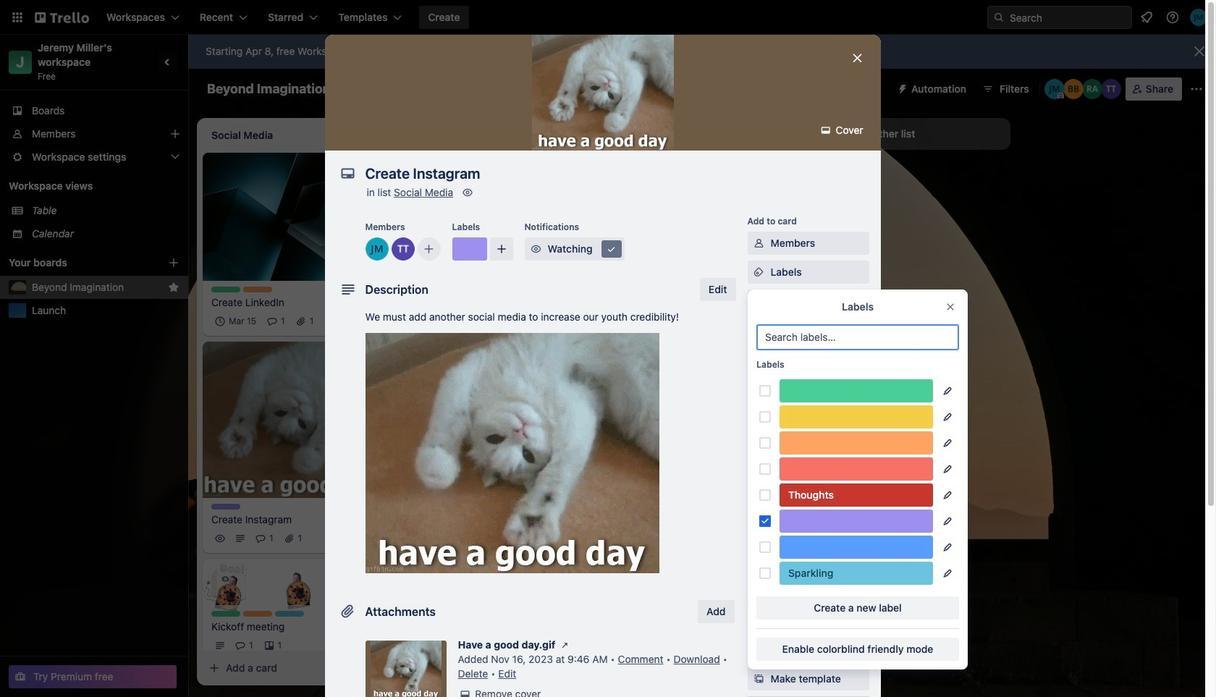 Task type: vqa. For each thing, say whether or not it's contained in the screenshot.
search labels… 'TEXT BOX'
yes



Task type: locate. For each thing, give the bounding box(es) containing it.
0 horizontal spatial jeremy miller (jeremymiller198) image
[[357, 530, 374, 547]]

1 color: orange, title: none image from the top
[[243, 287, 272, 292]]

color: blue, title: none image
[[780, 536, 933, 559]]

color: purple, title: none image
[[452, 238, 487, 261]]

0 horizontal spatial sm image
[[458, 687, 472, 697]]

None text field
[[358, 161, 836, 187]]

None checkbox
[[437, 298, 513, 316], [211, 313, 261, 330], [437, 298, 513, 316], [211, 313, 261, 330]]

color: orange, title: none image for leftmost color: green, title: none image
[[243, 287, 272, 292]]

1 vertical spatial sm image
[[752, 672, 766, 686]]

sm image
[[529, 242, 543, 256], [752, 672, 766, 686], [458, 687, 472, 697]]

1 horizontal spatial terry turtle (terryturtle) image
[[530, 339, 547, 356]]

add members to card image
[[423, 242, 435, 256]]

color: purple, title: none image
[[211, 504, 240, 510], [780, 510, 933, 533]]

0 vertical spatial color: orange, title: none image
[[243, 287, 272, 292]]

1 horizontal spatial jeremy miller (jeremymiller198) image
[[1045, 79, 1065, 99]]

jeremy miller (jeremymiller198) image right open information menu image
[[1190, 9, 1208, 26]]

1 horizontal spatial color: sky, title: "sparkling" element
[[780, 562, 933, 585]]

color: green, title: none image right starred icon
[[211, 287, 240, 292]]

create from template… image
[[576, 436, 588, 447], [371, 663, 382, 674]]

0 horizontal spatial color: green, title: none image
[[211, 287, 240, 292]]

1 horizontal spatial color: green, title: none image
[[780, 379, 933, 403]]

0 vertical spatial terry turtle (terryturtle) image
[[391, 238, 415, 261]]

1 vertical spatial color: orange, title: none image
[[243, 611, 272, 617]]

1 vertical spatial terry turtle (terryturtle) image
[[357, 313, 374, 330]]

1 vertical spatial color: green, title: none image
[[780, 379, 933, 403]]

ruby anderson (rubyanderson7) image
[[571, 339, 588, 356]]

0 vertical spatial sm image
[[529, 242, 543, 256]]

0 horizontal spatial jeremy miller (jeremymiller198) image
[[365, 238, 388, 261]]

0 horizontal spatial color: bold red, title: "thoughts" element
[[417, 373, 446, 379]]

1 vertical spatial color: bold red, title: "thoughts" element
[[780, 484, 933, 507]]

customize views image
[[560, 82, 574, 96]]

have\_a\_good\_day.gif image
[[365, 333, 659, 574]]

0 horizontal spatial color: purple, title: none image
[[211, 504, 240, 510]]

color: green, title: none image up the color: yellow, title: none image
[[780, 379, 933, 403]]

color: yellow, title: none image
[[780, 406, 933, 429]]

1 horizontal spatial terry turtle (terryturtle) image
[[357, 313, 374, 330]]

terry turtle (terryturtle) image
[[391, 238, 415, 261], [357, 313, 374, 330], [337, 530, 354, 547]]

color: orange, title: none image
[[780, 432, 933, 455]]

1 horizontal spatial jeremy miller (jeremymiller198) image
[[550, 339, 568, 356]]

color: orange, title: none image for color: green, title: none icon
[[243, 611, 272, 617]]

1 horizontal spatial sm image
[[529, 242, 543, 256]]

primary element
[[0, 0, 1217, 35]]

1 horizontal spatial color: bold red, title: "thoughts" element
[[780, 484, 933, 507]]

1 vertical spatial jeremy miller (jeremymiller198) image
[[1045, 79, 1065, 99]]

color: sky, title: "sparkling" element
[[780, 562, 933, 585], [275, 611, 304, 617]]

color: sky, title: "sparkling" element down color: blue, title: none image
[[780, 562, 933, 585]]

1 vertical spatial color: sky, title: "sparkling" element
[[275, 611, 304, 617]]

create from template… image
[[782, 392, 794, 404]]

color: sky, title: "sparkling" element right color: green, title: none icon
[[275, 611, 304, 617]]

jeremy miller (jeremymiller198) image left ruby anderson (rubyanderson7) image
[[1045, 79, 1065, 99]]

0 vertical spatial color: sky, title: "sparkling" element
[[780, 562, 933, 585]]

show menu image
[[1190, 82, 1204, 96]]

1 horizontal spatial create from template… image
[[576, 436, 588, 447]]

color: green, title: none image
[[211, 287, 240, 292], [780, 379, 933, 403]]

jeremy miller (jeremymiller198) image
[[1190, 9, 1208, 26], [1045, 79, 1065, 99], [365, 238, 388, 261]]

1 vertical spatial create from template… image
[[371, 663, 382, 674]]

0 horizontal spatial terry turtle (terryturtle) image
[[337, 530, 354, 547]]

color: bold red, title: "thoughts" element
[[417, 373, 446, 379], [780, 484, 933, 507]]

2 horizontal spatial terry turtle (terryturtle) image
[[1101, 79, 1122, 99]]

jeremy miller (jeremymiller198) image
[[550, 339, 568, 356], [357, 530, 374, 547]]

color: orange, title: none image
[[243, 287, 272, 292], [243, 611, 272, 617]]

2 vertical spatial terry turtle (terryturtle) image
[[357, 637, 374, 655]]

0 vertical spatial color: green, title: none image
[[211, 287, 240, 292]]

terry turtle (terryturtle) image
[[1101, 79, 1122, 99], [530, 339, 547, 356], [357, 637, 374, 655]]

0 horizontal spatial color: sky, title: "sparkling" element
[[275, 611, 304, 617]]

0 notifications image
[[1138, 9, 1156, 26]]

2 horizontal spatial jeremy miller (jeremymiller198) image
[[1190, 9, 1208, 26]]

0 vertical spatial jeremy miller (jeremymiller198) image
[[550, 339, 568, 356]]

your boards with 2 items element
[[9, 254, 146, 272]]

0 vertical spatial terry turtle (terryturtle) image
[[1101, 79, 1122, 99]]

sm image
[[891, 77, 912, 98], [819, 123, 833, 138], [461, 185, 475, 200], [752, 236, 766, 251], [604, 242, 619, 256], [752, 265, 766, 280], [752, 614, 766, 629], [558, 638, 572, 652], [752, 643, 766, 658]]

2 color: orange, title: none image from the top
[[243, 611, 272, 617]]

jeremy miller (jeremymiller198) image left add members to card icon at top
[[365, 238, 388, 261]]



Task type: describe. For each thing, give the bounding box(es) containing it.
2 horizontal spatial sm image
[[752, 672, 766, 686]]

Search field
[[1005, 7, 1132, 28]]

bob builder (bobbuilder40) image
[[1064, 79, 1084, 99]]

1 vertical spatial jeremy miller (jeremymiller198) image
[[357, 530, 374, 547]]

0 horizontal spatial create from template… image
[[371, 663, 382, 674]]

ruby anderson (rubyanderson7) image
[[1082, 79, 1103, 99]]

Board name text field
[[200, 77, 338, 101]]

color: green, title: none image
[[211, 611, 240, 617]]

0 vertical spatial color: bold red, title: "thoughts" element
[[417, 373, 446, 379]]

0 vertical spatial create from template… image
[[576, 436, 588, 447]]

1 horizontal spatial color: purple, title: none image
[[780, 510, 933, 533]]

edit card image
[[361, 348, 373, 360]]

2 vertical spatial terry turtle (terryturtle) image
[[337, 530, 354, 547]]

0 horizontal spatial terry turtle (terryturtle) image
[[357, 637, 374, 655]]

back to home image
[[35, 6, 89, 29]]

add board image
[[168, 257, 180, 269]]

Search labels… text field
[[757, 324, 959, 350]]

2 vertical spatial sm image
[[458, 687, 472, 697]]

1 vertical spatial terry turtle (terryturtle) image
[[530, 339, 547, 356]]

color: red, title: none image
[[780, 458, 933, 481]]

0 vertical spatial jeremy miller (jeremymiller198) image
[[1190, 9, 1208, 26]]

2 vertical spatial jeremy miller (jeremymiller198) image
[[365, 238, 388, 261]]

open information menu image
[[1166, 10, 1180, 25]]

starred icon image
[[168, 282, 180, 293]]

2 horizontal spatial terry turtle (terryturtle) image
[[391, 238, 415, 261]]

close popover image
[[945, 301, 957, 313]]

search image
[[994, 12, 1005, 23]]



